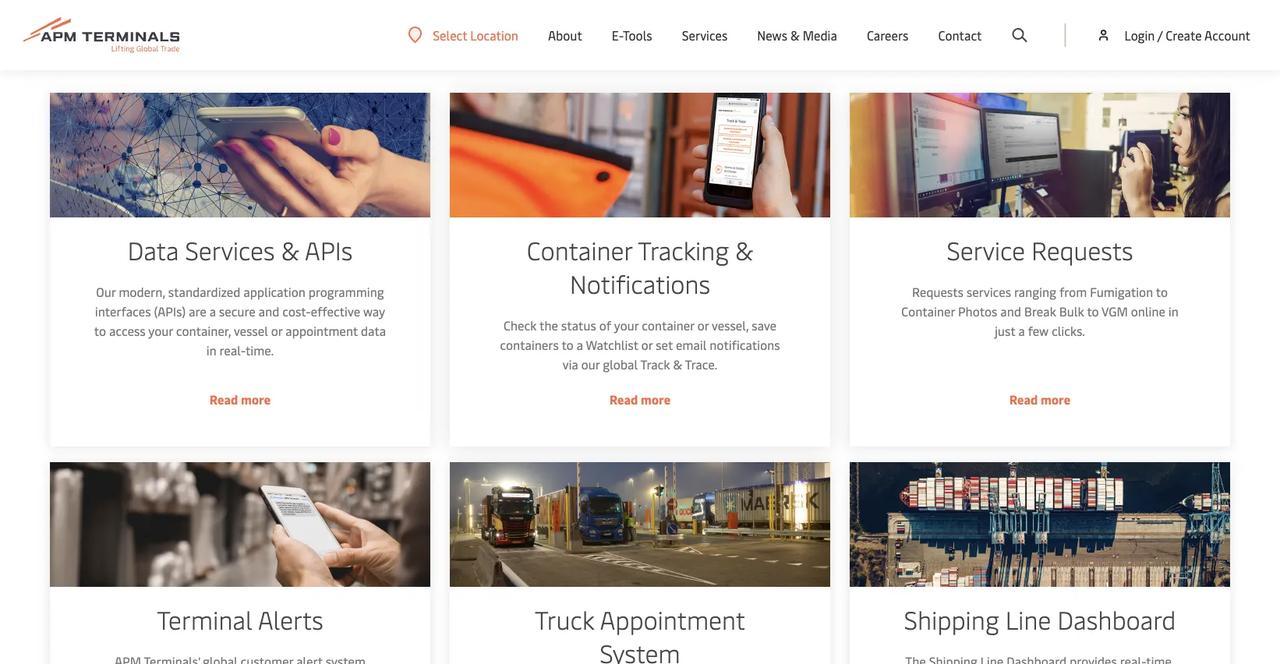 Task type: locate. For each thing, give the bounding box(es) containing it.
0 horizontal spatial e-
[[612, 27, 623, 43]]

or right 'vessel'
[[271, 323, 283, 339]]

system
[[600, 637, 681, 665]]

terminal alerts
[[157, 603, 324, 637]]

more down clicks.
[[1041, 391, 1071, 408]]

our
[[96, 284, 116, 300]]

container left photos on the right top
[[902, 303, 956, 320]]

& right track
[[674, 356, 683, 373]]

3 read from the left
[[1010, 391, 1039, 408]]

0 horizontal spatial in
[[207, 342, 217, 359]]

appointment
[[600, 603, 746, 637]]

services up standardized
[[185, 233, 275, 267]]

requests
[[1032, 233, 1134, 267], [913, 284, 964, 300]]

1 horizontal spatial and
[[1001, 303, 1022, 320]]

0 horizontal spatial services
[[185, 233, 275, 267]]

1 read more from the left
[[210, 391, 271, 408]]

2 horizontal spatial a
[[1019, 323, 1026, 339]]

track
[[641, 356, 671, 373]]

1 horizontal spatial your
[[614, 317, 639, 334]]

2 more from the left
[[641, 391, 671, 408]]

1 vertical spatial container
[[902, 303, 956, 320]]

container up status at the left of page
[[527, 233, 633, 267]]

0 horizontal spatial requests
[[913, 284, 964, 300]]

1 horizontal spatial read more
[[610, 391, 671, 408]]

read more down track
[[610, 391, 671, 408]]

1 read from the left
[[210, 391, 238, 408]]

a right are
[[210, 303, 216, 320]]

(apis)
[[154, 303, 186, 320]]

&
[[791, 27, 800, 43], [281, 233, 299, 267], [736, 233, 754, 267], [674, 356, 683, 373]]

application
[[244, 284, 306, 300]]

your down (apis)
[[148, 323, 173, 339]]

1 horizontal spatial container
[[902, 303, 956, 320]]

3 read more from the left
[[1010, 391, 1071, 408]]

1 and from the left
[[259, 303, 280, 320]]

read
[[210, 391, 238, 408], [610, 391, 638, 408], [1010, 391, 1039, 408]]

read more down few on the right of the page
[[1010, 391, 1071, 408]]

global e-tools...
[[544, 8, 737, 46]]

email
[[676, 337, 707, 353]]

0 horizontal spatial container
[[527, 233, 633, 267]]

0 horizontal spatial read more
[[210, 391, 271, 408]]

to left access on the left
[[94, 323, 106, 339]]

login / create account
[[1125, 27, 1251, 43]]

& right 'news'
[[791, 27, 800, 43]]

1 vertical spatial in
[[207, 342, 217, 359]]

a
[[210, 303, 216, 320], [1019, 323, 1026, 339], [577, 337, 584, 353]]

more down time.
[[241, 391, 271, 408]]

to up the via in the bottom of the page
[[562, 337, 574, 353]]

in
[[1169, 303, 1179, 320], [207, 342, 217, 359]]

0 horizontal spatial read
[[210, 391, 238, 408]]

or up email
[[698, 317, 709, 334]]

read more for notifications
[[610, 391, 671, 408]]

2 and from the left
[[1001, 303, 1022, 320]]

3 more from the left
[[1041, 391, 1071, 408]]

0 horizontal spatial a
[[210, 303, 216, 320]]

2 horizontal spatial read more
[[1010, 391, 1071, 408]]

data
[[128, 233, 179, 267]]

2 horizontal spatial read
[[1010, 391, 1039, 408]]

0 horizontal spatial and
[[259, 303, 280, 320]]

create
[[1167, 27, 1203, 43]]

or
[[698, 317, 709, 334], [271, 323, 283, 339], [642, 337, 653, 353]]

a down status at the left of page
[[577, 337, 584, 353]]

select location
[[433, 27, 519, 43]]

notifications
[[710, 337, 781, 353]]

news
[[758, 27, 788, 43]]

aarhus gate image
[[450, 463, 831, 587]]

a inside requests services ranging from fumigation to container photos and break bulk to vgm online in just a few clicks.
[[1019, 323, 1026, 339]]

0 horizontal spatial more
[[241, 391, 271, 408]]

e- inside dropdown button
[[612, 27, 623, 43]]

0 vertical spatial services
[[682, 27, 728, 43]]

cost-
[[283, 303, 311, 320]]

a inside check the status of your container or vessel, save containers to a watchlist or set email notifications via our global track & trace.
[[577, 337, 584, 353]]

account
[[1205, 27, 1251, 43]]

trace.
[[685, 356, 718, 373]]

few
[[1029, 323, 1049, 339]]

to
[[1157, 284, 1169, 300], [1088, 303, 1100, 320], [94, 323, 106, 339], [562, 337, 574, 353]]

check the status of your container or vessel, save containers to a watchlist or set email notifications via our global track & trace.
[[500, 317, 781, 373]]

& inside check the status of your container or vessel, save containers to a watchlist or set email notifications via our global track & trace.
[[674, 356, 683, 373]]

read down global
[[610, 391, 638, 408]]

just
[[995, 323, 1016, 339]]

read down few on the right of the page
[[1010, 391, 1039, 408]]

0 vertical spatial container
[[527, 233, 633, 267]]

1 more from the left
[[241, 391, 271, 408]]

container
[[642, 317, 695, 334]]

alerts
[[258, 603, 324, 637]]

requests up photos on the right top
[[913, 284, 964, 300]]

1 vertical spatial requests
[[913, 284, 964, 300]]

tools
[[623, 27, 653, 43]]

& right tracking
[[736, 233, 754, 267]]

read down real- on the bottom of page
[[210, 391, 238, 408]]

1 horizontal spatial more
[[641, 391, 671, 408]]

read more for apis
[[210, 391, 271, 408]]

1 horizontal spatial e-
[[630, 8, 655, 46]]

standardized
[[168, 284, 241, 300]]

more for apis
[[241, 391, 271, 408]]

careers
[[867, 27, 909, 43]]

or inside our modern, standardized application programming interfaces (apis) are a secure and cost-effective way to access your container, vessel or appointment data in real-time.
[[271, 323, 283, 339]]

0 vertical spatial requests
[[1032, 233, 1134, 267]]

or left set at the bottom of the page
[[642, 337, 653, 353]]

services right tools
[[682, 27, 728, 43]]

to inside our modern, standardized application programming interfaces (apis) are a secure and cost-effective way to access your container, vessel or appointment data in real-time.
[[94, 323, 106, 339]]

read more
[[210, 391, 271, 408], [610, 391, 671, 408], [1010, 391, 1071, 408]]

1 vertical spatial services
[[185, 233, 275, 267]]

careers button
[[867, 0, 909, 70]]

in down container,
[[207, 342, 217, 359]]

your right of
[[614, 317, 639, 334]]

requests up from
[[1032, 233, 1134, 267]]

0 horizontal spatial your
[[148, 323, 173, 339]]

and
[[259, 303, 280, 320], [1001, 303, 1022, 320]]

apm terminals launches global customer alerts solution image
[[50, 463, 431, 587]]

in right online
[[1169, 303, 1179, 320]]

1 horizontal spatial a
[[577, 337, 584, 353]]

and up just
[[1001, 303, 1022, 320]]

1 horizontal spatial read
[[610, 391, 638, 408]]

1 horizontal spatial in
[[1169, 303, 1179, 320]]

more
[[241, 391, 271, 408], [641, 391, 671, 408], [1041, 391, 1071, 408]]

media
[[803, 27, 838, 43]]

container
[[527, 233, 633, 267], [902, 303, 956, 320]]

2 read more from the left
[[610, 391, 671, 408]]

online
[[1132, 303, 1166, 320]]

services
[[682, 27, 728, 43], [185, 233, 275, 267]]

e-
[[630, 8, 655, 46], [612, 27, 623, 43]]

photos
[[959, 303, 998, 320]]

and down application
[[259, 303, 280, 320]]

check
[[504, 317, 537, 334]]

220816 apm terminals digital solutions image
[[850, 93, 1231, 218]]

2 read from the left
[[610, 391, 638, 408]]

a right just
[[1019, 323, 1026, 339]]

1 horizontal spatial services
[[682, 27, 728, 43]]

news & media
[[758, 27, 838, 43]]

vessel,
[[712, 317, 749, 334]]

select
[[433, 27, 468, 43]]

0 vertical spatial in
[[1169, 303, 1179, 320]]

news & media button
[[758, 0, 838, 70]]

login / create account link
[[1096, 0, 1251, 70]]

0 horizontal spatial or
[[271, 323, 283, 339]]

your
[[614, 317, 639, 334], [148, 323, 173, 339]]

more down track
[[641, 391, 671, 408]]

read more down real- on the bottom of page
[[210, 391, 271, 408]]

to up online
[[1157, 284, 1169, 300]]

to inside check the status of your container or vessel, save containers to a watchlist or set email notifications via our global track & trace.
[[562, 337, 574, 353]]

2 horizontal spatial more
[[1041, 391, 1071, 408]]



Task type: vqa. For each thing, say whether or not it's contained in the screenshot.
Invoices
no



Task type: describe. For each thing, give the bounding box(es) containing it.
/
[[1158, 27, 1163, 43]]

service
[[947, 233, 1026, 267]]

2 horizontal spatial or
[[698, 317, 709, 334]]

about
[[548, 27, 583, 43]]

line
[[1006, 603, 1052, 637]]

location
[[471, 27, 519, 43]]

time.
[[246, 342, 274, 359]]

containers
[[500, 337, 559, 353]]

via
[[563, 356, 579, 373]]

read for notifications
[[610, 391, 638, 408]]

login
[[1125, 27, 1156, 43]]

modern,
[[119, 284, 165, 300]]

set
[[656, 337, 673, 353]]

service requests
[[947, 233, 1134, 267]]

from
[[1060, 284, 1088, 300]]

bulk
[[1060, 303, 1085, 320]]

a inside our modern, standardized application programming interfaces (apis) are a secure and cost-effective way to access your container, vessel or appointment data in real-time.
[[210, 303, 216, 320]]

data
[[361, 323, 386, 339]]

shipping line dashboard link
[[850, 463, 1231, 665]]

& left "apis"
[[281, 233, 299, 267]]

& inside popup button
[[791, 27, 800, 43]]

truck
[[535, 603, 595, 637]]

truck appointment system link
[[450, 463, 831, 665]]

break
[[1025, 303, 1057, 320]]

and inside requests services ranging from fumigation to container photos and break bulk to vgm online in just a few clicks.
[[1001, 303, 1022, 320]]

secure
[[219, 303, 256, 320]]

in inside requests services ranging from fumigation to container photos and break bulk to vgm online in just a few clicks.
[[1169, 303, 1179, 320]]

clicks.
[[1052, 323, 1086, 339]]

access
[[109, 323, 146, 339]]

services
[[967, 284, 1012, 300]]

real-
[[220, 342, 246, 359]]

terminal alerts link
[[50, 463, 431, 665]]

interfaces
[[95, 303, 151, 320]]

our
[[582, 356, 600, 373]]

& inside the container tracking & notifications
[[736, 233, 754, 267]]

contact
[[939, 27, 983, 43]]

container tracking & notifications
[[527, 233, 754, 300]]

tracking
[[638, 233, 729, 267]]

your inside check the status of your container or vessel, save containers to a watchlist or set email notifications via our global track & trace.
[[614, 317, 639, 334]]

select location button
[[408, 26, 519, 43]]

fumigation
[[1091, 284, 1154, 300]]

more for notifications
[[641, 391, 671, 408]]

to right bulk
[[1088, 303, 1100, 320]]

vessel
[[234, 323, 268, 339]]

effective
[[311, 303, 361, 320]]

vgm
[[1102, 303, 1129, 320]]

shipping
[[905, 603, 1000, 637]]

way
[[363, 303, 385, 320]]

shipping line dashboard
[[905, 603, 1177, 637]]

dashboard
[[1058, 603, 1177, 637]]

programming
[[309, 284, 384, 300]]

contact button
[[939, 0, 983, 70]]

in inside our modern, standardized application programming interfaces (apis) are a secure and cost-effective way to access your container, vessel or appointment data in real-time.
[[207, 342, 217, 359]]

your inside our modern, standardized application programming interfaces (apis) are a secure and cost-effective way to access your container, vessel or appointment data in real-time.
[[148, 323, 173, 339]]

our modern, standardized application programming interfaces (apis) are a secure and cost-effective way to access your container, vessel or appointment data in real-time.
[[94, 284, 386, 359]]

save
[[752, 317, 777, 334]]

e-tools
[[612, 27, 653, 43]]

global
[[603, 356, 638, 373]]

shipping line dashboard image
[[850, 463, 1231, 587]]

container,
[[176, 323, 231, 339]]

container inside the container tracking & notifications
[[527, 233, 633, 267]]

terminal
[[157, 603, 253, 637]]

are
[[189, 303, 207, 320]]

requests services ranging from fumigation to container photos and break bulk to vgm online in just a few clicks.
[[902, 284, 1179, 339]]

tools...
[[655, 8, 737, 46]]

data services & apis
[[128, 233, 353, 267]]

container inside requests services ranging from fumigation to container photos and break bulk to vgm online in just a few clicks.
[[902, 303, 956, 320]]

notifications
[[570, 267, 711, 300]]

1 horizontal spatial or
[[642, 337, 653, 353]]

and inside our modern, standardized application programming interfaces (apis) are a secure and cost-effective way to access your container, vessel or appointment data in real-time.
[[259, 303, 280, 320]]

truck appointment system
[[535, 603, 746, 665]]

services button
[[682, 0, 728, 70]]

apm terminals api - data transfer image
[[50, 93, 431, 218]]

requests inside requests services ranging from fumigation to container photos and break bulk to vgm online in just a few clicks.
[[913, 284, 964, 300]]

global
[[544, 8, 623, 46]]

about button
[[548, 0, 583, 70]]

status
[[562, 317, 597, 334]]

apis
[[305, 233, 353, 267]]

ranging
[[1015, 284, 1057, 300]]

read for apis
[[210, 391, 238, 408]]

e-tools button
[[612, 0, 653, 70]]

the
[[540, 317, 559, 334]]

appointment
[[286, 323, 358, 339]]

watchlist
[[586, 337, 639, 353]]

1 horizontal spatial requests
[[1032, 233, 1134, 267]]

of
[[600, 317, 612, 334]]

tt image
[[450, 93, 831, 218]]



